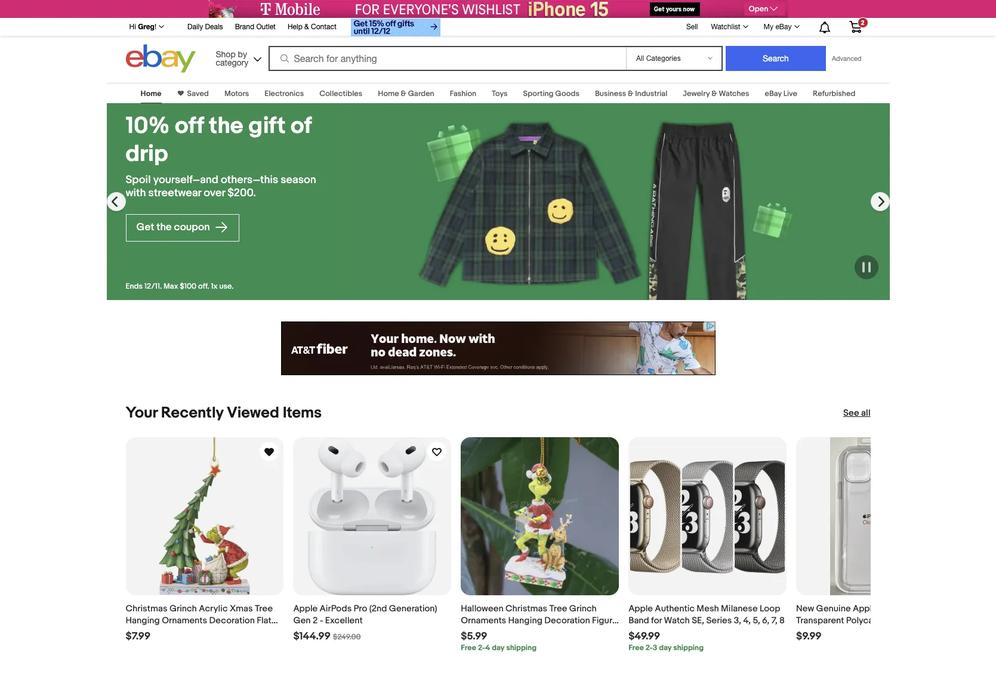 Task type: describe. For each thing, give the bounding box(es) containing it.
airpods
[[320, 604, 352, 615]]

sporting
[[523, 89, 554, 99]]

$9.99 text field
[[796, 631, 822, 644]]

none submit inside shop by category banner
[[726, 46, 826, 71]]

watches
[[719, 89, 750, 99]]

case
[[907, 615, 929, 627]]

coupon
[[174, 222, 210, 233]]

10% off the gift of drip spoil yourself—and others—this season with streetwear over $200.
[[126, 112, 316, 200]]

se,
[[692, 615, 705, 627]]

genuine
[[816, 604, 851, 615]]

7,
[[772, 615, 778, 627]]

(2nd
[[369, 604, 387, 615]]

advanced link
[[826, 47, 868, 70]]

new genuine apple iphone 11 clear transparent polycarbonate case $9.99
[[796, 604, 939, 643]]

see all
[[844, 408, 871, 419]]

greg
[[138, 22, 155, 31]]

day inside the 'apple authentic mesh milanese loop band for watch se, series 3, 4, 5, 6, 7, 8 $49.99 free 2-3 day shipping'
[[659, 644, 672, 653]]

Free 2-3 day shipping text field
[[629, 644, 704, 653]]

$7.99 text field
[[126, 631, 151, 644]]

season
[[281, 173, 316, 187]]

sporting goods
[[523, 89, 580, 99]]

ends
[[126, 282, 143, 291]]

brand outlet link
[[235, 21, 276, 34]]

$200.
[[228, 187, 256, 200]]

drip
[[126, 140, 168, 168]]

ebay live
[[765, 89, 798, 99]]

clear
[[917, 604, 939, 615]]

gen
[[293, 615, 311, 627]]

use.
[[219, 282, 234, 291]]

Search for anything text field
[[270, 47, 624, 70]]

gift
[[497, 627, 512, 639]]

previous price $249.00 text field
[[333, 633, 361, 642]]

saved link
[[184, 89, 209, 99]]

3,
[[734, 615, 741, 627]]

watchlist link
[[705, 20, 754, 34]]

with
[[126, 187, 146, 200]]

sell
[[687, 22, 698, 31]]

12/11.
[[144, 282, 162, 291]]

$144.99 text field
[[293, 631, 331, 644]]

electronics link
[[265, 89, 304, 99]]

business
[[595, 89, 626, 99]]

day inside $5.99 free 2-4 day shipping
[[492, 644, 505, 653]]

deals
[[205, 23, 223, 31]]

business & industrial link
[[595, 89, 668, 99]]

open button
[[744, 2, 785, 16]]

Free 2-4 day shipping text field
[[461, 644, 537, 653]]

1 vertical spatial the
[[157, 222, 172, 233]]

watch
[[664, 615, 690, 627]]

shipping inside $5.99 free 2-4 day shipping
[[506, 644, 537, 653]]

shop by category
[[216, 49, 248, 67]]

streetwear
[[148, 187, 201, 200]]

motors link
[[224, 89, 249, 99]]

hanging for $5.99
[[508, 615, 543, 627]]

ebay live link
[[765, 89, 798, 99]]

account navigation
[[123, 15, 871, 38]]

band
[[629, 615, 649, 627]]

max
[[164, 282, 178, 291]]

new
[[796, 604, 814, 615]]

ebay inside 10% off the gift of drip main content
[[765, 89, 782, 99]]

fashion
[[450, 89, 476, 99]]

xmas
[[230, 604, 253, 615]]

grinch inside christmas grinch acrylic xmas tree hanging ornaments decoration flat 2d
[[169, 604, 197, 615]]

tree inside christmas grinch acrylic xmas tree hanging ornaments decoration flat 2d
[[255, 604, 273, 615]]

electronics
[[265, 89, 304, 99]]

10% off the gift of drip link
[[126, 112, 324, 169]]

collectibles link
[[319, 89, 363, 99]]

2d
[[126, 627, 137, 639]]

pendant
[[461, 627, 495, 639]]

$49.99 text field
[[629, 631, 661, 644]]

my
[[764, 23, 774, 31]]

$5.99 free 2-4 day shipping
[[461, 631, 537, 653]]

figure
[[592, 615, 618, 627]]

2 inside 2 link
[[861, 19, 865, 26]]

off
[[175, 112, 204, 140]]

saved
[[187, 89, 209, 99]]

brand outlet
[[235, 23, 276, 31]]

sell link
[[681, 22, 704, 31]]

shipping inside the 'apple authentic mesh milanese loop band for watch se, series 3, 4, 5, 6, 7, 8 $49.99 free 2-3 day shipping'
[[674, 644, 704, 653]]

$100
[[180, 282, 196, 291]]

daily deals
[[188, 23, 223, 31]]

spoil
[[126, 173, 151, 187]]

outlet
[[256, 23, 276, 31]]

watchlist
[[711, 23, 741, 31]]

authentic
[[655, 604, 695, 615]]

$49.99
[[629, 631, 661, 643]]

$5.99
[[461, 631, 487, 643]]

& for watches
[[712, 89, 717, 99]]

daily
[[188, 23, 203, 31]]

shop
[[216, 49, 236, 59]]

4,
[[743, 615, 751, 627]]

flat
[[257, 615, 272, 627]]

11
[[909, 604, 915, 615]]

all
[[862, 408, 871, 419]]

10% off the gift of drip main content
[[0, 76, 996, 675]]



Task type: vqa. For each thing, say whether or not it's contained in the screenshot.
You. related to Retracting a bid
no



Task type: locate. For each thing, give the bounding box(es) containing it.
apple up band
[[629, 604, 653, 615]]

6,
[[762, 615, 770, 627]]

-
[[320, 615, 323, 627]]

& inside the account navigation
[[305, 23, 309, 31]]

1 grinch from the left
[[169, 604, 197, 615]]

get an extra 15% off image
[[351, 19, 440, 36]]

0 horizontal spatial grinch
[[169, 604, 197, 615]]

advanced
[[832, 55, 862, 62]]

ends 12/11. max $100 off. 1x use.
[[126, 282, 234, 291]]

1 horizontal spatial free
[[629, 644, 644, 653]]

gift
[[248, 112, 286, 140]]

& left the garden
[[401, 89, 407, 99]]

None submit
[[726, 46, 826, 71]]

grinch inside halloween christmas tree grinch ornaments hanging decoration figure pendant gift
[[569, 604, 597, 615]]

1 christmas from the left
[[126, 604, 167, 615]]

0 horizontal spatial home
[[141, 89, 162, 99]]

2 horizontal spatial apple
[[853, 604, 878, 615]]

home & garden
[[378, 89, 434, 99]]

0 horizontal spatial tree
[[255, 604, 273, 615]]

christmas
[[126, 604, 167, 615], [506, 604, 548, 615]]

industrial
[[635, 89, 668, 99]]

apple up "polycarbonate"
[[853, 604, 878, 615]]

christmas up the 2d
[[126, 604, 167, 615]]

1 horizontal spatial hanging
[[508, 615, 543, 627]]

& right jewelry
[[712, 89, 717, 99]]

0 horizontal spatial ornaments
[[162, 615, 207, 627]]

motors
[[224, 89, 249, 99]]

!
[[155, 23, 156, 31]]

$249.00
[[333, 633, 361, 642]]

home
[[141, 89, 162, 99], [378, 89, 399, 99]]

2 day from the left
[[659, 644, 672, 653]]

day right 3
[[659, 644, 672, 653]]

hanging
[[126, 615, 160, 627], [508, 615, 543, 627]]

ebay inside the account navigation
[[776, 23, 792, 31]]

christmas inside christmas grinch acrylic xmas tree hanging ornaments decoration flat 2d
[[126, 604, 167, 615]]

0 horizontal spatial shipping
[[506, 644, 537, 653]]

decoration down xmas
[[209, 615, 255, 627]]

apple inside the apple airpods pro (2nd generation) gen 2 - excellent $144.99 $249.00
[[293, 604, 318, 615]]

1 vertical spatial advertisement region
[[281, 322, 716, 376]]

1 decoration from the left
[[209, 615, 255, 627]]

hi
[[129, 23, 136, 31]]

grinch left acrylic
[[169, 604, 197, 615]]

jewelry & watches link
[[683, 89, 750, 99]]

2 tree from the left
[[550, 604, 567, 615]]

jewelry
[[683, 89, 710, 99]]

advertisement region inside 10% off the gift of drip main content
[[281, 322, 716, 376]]

home for home & garden
[[378, 89, 399, 99]]

series
[[707, 615, 732, 627]]

ornaments down halloween
[[461, 615, 506, 627]]

contact
[[311, 23, 337, 31]]

over
[[204, 187, 225, 200]]

0 horizontal spatial 2-
[[478, 644, 485, 653]]

collectibles
[[319, 89, 363, 99]]

& right help
[[305, 23, 309, 31]]

get the coupon
[[136, 222, 212, 233]]

home for home
[[141, 89, 162, 99]]

1 home from the left
[[141, 89, 162, 99]]

the down motors
[[209, 112, 243, 140]]

1 horizontal spatial 2
[[861, 19, 865, 26]]

the inside 10% off the gift of drip spoil yourself—and others—this season with streetwear over $200.
[[209, 112, 243, 140]]

0 horizontal spatial apple
[[293, 604, 318, 615]]

goods
[[555, 89, 580, 99]]

apple inside new genuine apple iphone 11 clear transparent polycarbonate case $9.99
[[853, 604, 878, 615]]

grinch
[[169, 604, 197, 615], [569, 604, 597, 615]]

sporting goods link
[[523, 89, 580, 99]]

2 hanging from the left
[[508, 615, 543, 627]]

recently
[[161, 404, 223, 423]]

advertisement region
[[209, 0, 788, 18], [281, 322, 716, 376]]

ornaments
[[162, 615, 207, 627], [461, 615, 506, 627]]

hanging for $7.99
[[126, 615, 160, 627]]

day right 4
[[492, 644, 505, 653]]

1 hanging from the left
[[126, 615, 160, 627]]

transparent
[[796, 615, 844, 627]]

ebay right my
[[776, 23, 792, 31]]

$144.99
[[293, 631, 331, 643]]

0 horizontal spatial free
[[461, 644, 476, 653]]

decoration inside christmas grinch acrylic xmas tree hanging ornaments decoration flat 2d
[[209, 615, 255, 627]]

day
[[492, 644, 505, 653], [659, 644, 672, 653]]

2 2- from the left
[[646, 644, 653, 653]]

&
[[305, 23, 309, 31], [401, 89, 407, 99], [628, 89, 634, 99], [712, 89, 717, 99]]

pro
[[354, 604, 367, 615]]

2- inside the 'apple authentic mesh milanese loop band for watch se, series 3, 4, 5, 6, 7, 8 $49.99 free 2-3 day shipping'
[[646, 644, 653, 653]]

iphone
[[880, 604, 907, 615]]

items
[[283, 404, 322, 423]]

my ebay link
[[757, 20, 805, 34]]

apple authentic mesh milanese loop band for watch se, series 3, 4, 5, 6, 7, 8 $49.99 free 2-3 day shipping
[[629, 604, 785, 653]]

0 vertical spatial advertisement region
[[209, 0, 788, 18]]

2-
[[478, 644, 485, 653], [646, 644, 653, 653]]

& for contact
[[305, 23, 309, 31]]

tree inside halloween christmas tree grinch ornaments hanging decoration figure pendant gift
[[550, 604, 567, 615]]

1 horizontal spatial ornaments
[[461, 615, 506, 627]]

1x
[[211, 282, 218, 291]]

1 horizontal spatial home
[[378, 89, 399, 99]]

open
[[749, 4, 769, 14]]

category
[[216, 58, 248, 67]]

2 home from the left
[[378, 89, 399, 99]]

10%
[[126, 112, 170, 140]]

shop by category banner
[[123, 15, 871, 76]]

8
[[780, 615, 785, 627]]

2 ornaments from the left
[[461, 615, 506, 627]]

ornaments inside halloween christmas tree grinch ornaments hanging decoration figure pendant gift
[[461, 615, 506, 627]]

3 apple from the left
[[853, 604, 878, 615]]

2 apple from the left
[[629, 604, 653, 615]]

2 grinch from the left
[[569, 604, 597, 615]]

apple for $144.99
[[293, 604, 318, 615]]

christmas up gift
[[506, 604, 548, 615]]

free inside $5.99 free 2-4 day shipping
[[461, 644, 476, 653]]

hi greg !
[[129, 22, 156, 31]]

0 vertical spatial 2
[[861, 19, 865, 26]]

0 horizontal spatial decoration
[[209, 615, 255, 627]]

my ebay
[[764, 23, 792, 31]]

decoration inside halloween christmas tree grinch ornaments hanging decoration figure pendant gift
[[545, 615, 590, 627]]

1 horizontal spatial decoration
[[545, 615, 590, 627]]

1 horizontal spatial christmas
[[506, 604, 548, 615]]

the right the get
[[157, 222, 172, 233]]

2 left -
[[313, 615, 318, 627]]

free down '$5.99'
[[461, 644, 476, 653]]

get the coupon link
[[126, 214, 240, 242]]

0 horizontal spatial day
[[492, 644, 505, 653]]

hanging up $7.99
[[126, 615, 160, 627]]

the
[[209, 112, 243, 140], [157, 222, 172, 233]]

& right business
[[628, 89, 634, 99]]

toys link
[[492, 89, 508, 99]]

milanese
[[721, 604, 758, 615]]

apple inside the 'apple authentic mesh milanese loop band for watch se, series 3, 4, 5, 6, 7, 8 $49.99 free 2-3 day shipping'
[[629, 604, 653, 615]]

1 vertical spatial 2
[[313, 615, 318, 627]]

refurbished
[[813, 89, 856, 99]]

1 horizontal spatial shipping
[[674, 644, 704, 653]]

1 tree from the left
[[255, 604, 273, 615]]

2 decoration from the left
[[545, 615, 590, 627]]

2- down $49.99
[[646, 644, 653, 653]]

1 horizontal spatial 2-
[[646, 644, 653, 653]]

$5.99 text field
[[461, 631, 487, 644]]

help
[[288, 23, 303, 31]]

0 horizontal spatial christmas
[[126, 604, 167, 615]]

home up 10%
[[141, 89, 162, 99]]

ebay
[[776, 23, 792, 31], [765, 89, 782, 99]]

1 vertical spatial ebay
[[765, 89, 782, 99]]

1 day from the left
[[492, 644, 505, 653]]

& for industrial
[[628, 89, 634, 99]]

off.
[[198, 282, 209, 291]]

0 horizontal spatial 2
[[313, 615, 318, 627]]

1 horizontal spatial apple
[[629, 604, 653, 615]]

2- down '$5.99'
[[478, 644, 485, 653]]

5,
[[753, 615, 760, 627]]

apple for series
[[629, 604, 653, 615]]

get
[[136, 222, 154, 233]]

2 christmas from the left
[[506, 604, 548, 615]]

2 inside the apple airpods pro (2nd generation) gen 2 - excellent $144.99 $249.00
[[313, 615, 318, 627]]

1 horizontal spatial tree
[[550, 604, 567, 615]]

by
[[238, 49, 247, 59]]

business & industrial
[[595, 89, 668, 99]]

your
[[126, 404, 158, 423]]

shipping down se,
[[674, 644, 704, 653]]

1 horizontal spatial the
[[209, 112, 243, 140]]

1 apple from the left
[[293, 604, 318, 615]]

0 horizontal spatial hanging
[[126, 615, 160, 627]]

0 vertical spatial ebay
[[776, 23, 792, 31]]

1 shipping from the left
[[506, 644, 537, 653]]

1 ornaments from the left
[[162, 615, 207, 627]]

ebay left live
[[765, 89, 782, 99]]

apple up the gen
[[293, 604, 318, 615]]

hanging inside halloween christmas tree grinch ornaments hanging decoration figure pendant gift
[[508, 615, 543, 627]]

decoration left figure
[[545, 615, 590, 627]]

brand
[[235, 23, 254, 31]]

fashion link
[[450, 89, 476, 99]]

refurbished link
[[813, 89, 856, 99]]

hanging up gift
[[508, 615, 543, 627]]

2 up advanced
[[861, 19, 865, 26]]

2 shipping from the left
[[674, 644, 704, 653]]

1 free from the left
[[461, 644, 476, 653]]

for
[[651, 615, 662, 627]]

home left the garden
[[378, 89, 399, 99]]

your recently viewed items
[[126, 404, 322, 423]]

1 2- from the left
[[478, 644, 485, 653]]

of
[[291, 112, 312, 140]]

2 link
[[842, 17, 869, 35]]

0 horizontal spatial the
[[157, 222, 172, 233]]

& for garden
[[401, 89, 407, 99]]

hanging inside christmas grinch acrylic xmas tree hanging ornaments decoration flat 2d
[[126, 615, 160, 627]]

grinch up figure
[[569, 604, 597, 615]]

ornaments inside christmas grinch acrylic xmas tree hanging ornaments decoration flat 2d
[[162, 615, 207, 627]]

polycarbonate
[[846, 615, 905, 627]]

christmas inside halloween christmas tree grinch ornaments hanging decoration figure pendant gift
[[506, 604, 548, 615]]

christmas grinch acrylic xmas tree hanging ornaments decoration flat 2d
[[126, 604, 273, 639]]

free down $49.99
[[629, 644, 644, 653]]

ornaments down acrylic
[[162, 615, 207, 627]]

shipping down gift
[[506, 644, 537, 653]]

see
[[844, 408, 860, 419]]

halloween christmas tree grinch ornaments hanging decoration figure pendant gift
[[461, 604, 618, 639]]

2- inside $5.99 free 2-4 day shipping
[[478, 644, 485, 653]]

2 free from the left
[[629, 644, 644, 653]]

0 vertical spatial the
[[209, 112, 243, 140]]

free inside the 'apple authentic mesh milanese loop band for watch se, series 3, 4, 5, 6, 7, 8 $49.99 free 2-3 day shipping'
[[629, 644, 644, 653]]

1 horizontal spatial day
[[659, 644, 672, 653]]

home & garden link
[[378, 89, 434, 99]]

1 horizontal spatial grinch
[[569, 604, 597, 615]]

garden
[[408, 89, 434, 99]]



